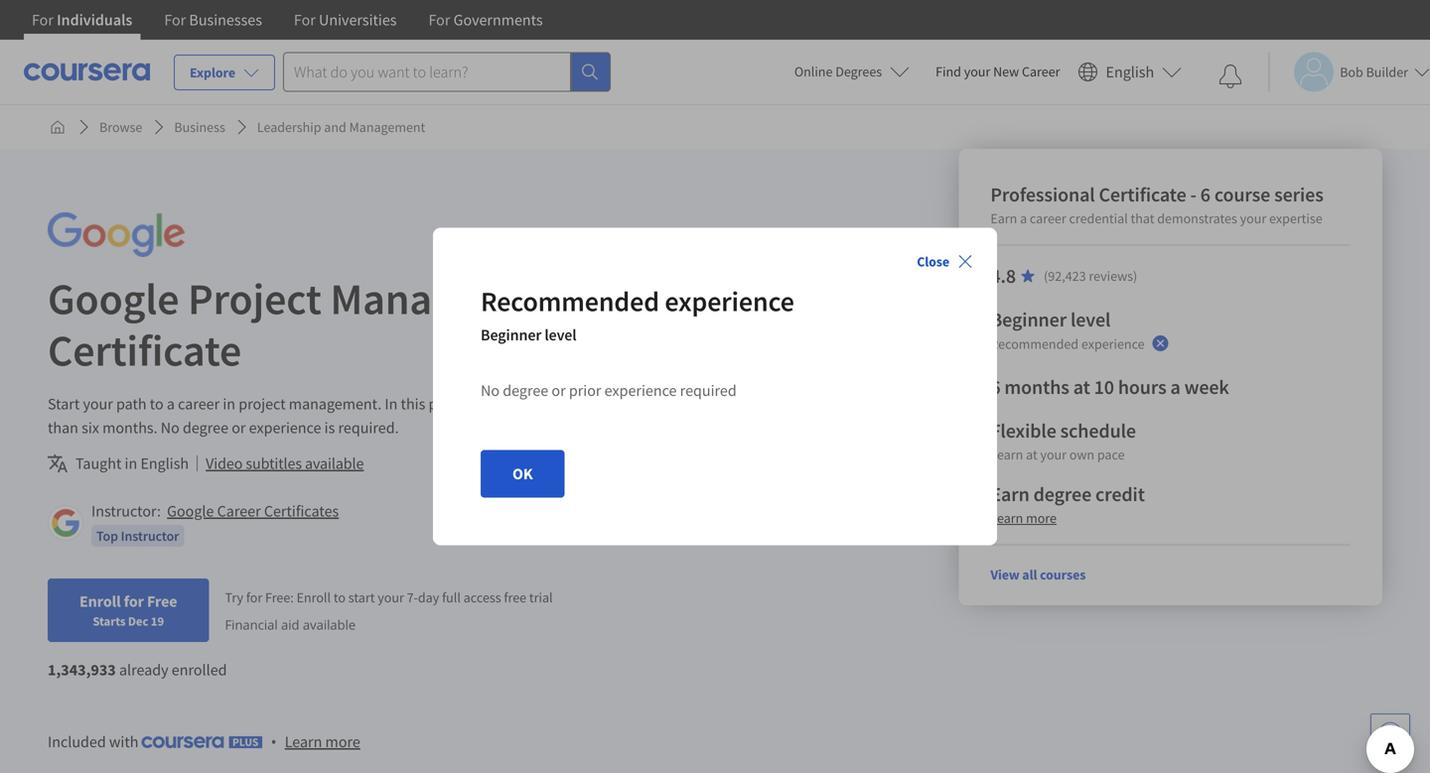 Task type: locate. For each thing, give the bounding box(es) containing it.
for left governments
[[429, 10, 450, 30]]

0 horizontal spatial recommended
[[481, 284, 659, 319]]

degree down "own"
[[1033, 482, 1092, 507]]

professional inside google project management: professional certificate
[[596, 271, 827, 326]]

1 vertical spatial recommended
[[991, 335, 1079, 353]]

universities
[[319, 10, 397, 30]]

certificate inside professional certificate - 6 course series earn a career credential that demonstrates your expertise
[[1099, 182, 1187, 207]]

1 horizontal spatial recommended
[[991, 335, 1079, 353]]

to left start
[[334, 589, 346, 607]]

learn right •
[[285, 732, 322, 752]]

0 horizontal spatial english
[[140, 454, 189, 474]]

1 vertical spatial available
[[303, 616, 356, 634]]

1 vertical spatial more
[[325, 732, 360, 752]]

0 vertical spatial 6
[[1201, 182, 1211, 207]]

experience inside start your path to a career in project management. in this program, you'll learn in-demand skills that will have you job-ready in less than six months. no degree or experience is required.
[[249, 418, 321, 438]]

1 horizontal spatial enroll
[[297, 589, 331, 607]]

google up the instructor
[[167, 502, 214, 521]]

enroll right free: on the bottom left
[[297, 589, 331, 607]]

this
[[401, 394, 425, 414]]

google career certificates link
[[167, 502, 339, 521]]

0 horizontal spatial enroll
[[79, 592, 121, 612]]

level up recommended experience
[[1071, 307, 1111, 332]]

0 vertical spatial to
[[150, 394, 164, 414]]

0 vertical spatial at
[[1073, 375, 1090, 400]]

access
[[464, 589, 501, 607]]

0 horizontal spatial to
[[150, 394, 164, 414]]

in
[[223, 394, 235, 414], [869, 394, 881, 414], [125, 454, 137, 474]]

0 vertical spatial or
[[552, 381, 566, 401]]

2 for from the left
[[164, 10, 186, 30]]

google inside google project management: professional certificate
[[48, 271, 179, 326]]

0 horizontal spatial professional
[[596, 271, 827, 326]]

six
[[82, 418, 99, 438]]

that left the will
[[682, 394, 709, 414]]

0 vertical spatial learn more link
[[991, 510, 1057, 527]]

degree left in-
[[503, 381, 548, 401]]

0 vertical spatial learn
[[991, 446, 1023, 464]]

0 vertical spatial no
[[481, 381, 500, 401]]

1 horizontal spatial 6
[[1201, 182, 1211, 207]]

help center image
[[1379, 722, 1402, 746]]

1 horizontal spatial career
[[1030, 210, 1066, 227]]

1 vertical spatial professional
[[596, 271, 827, 326]]

own
[[1069, 446, 1095, 464]]

at left 10
[[1073, 375, 1090, 400]]

2 vertical spatial degree
[[1033, 482, 1092, 507]]

and
[[324, 118, 346, 136]]

19
[[151, 614, 164, 630]]

0 horizontal spatial career
[[217, 502, 261, 521]]

learn inside • learn more
[[285, 732, 322, 752]]

show notifications image
[[1219, 65, 1243, 88]]

1 vertical spatial at
[[1026, 446, 1038, 464]]

professional inside professional certificate - 6 course series earn a career credential that demonstrates your expertise
[[991, 182, 1095, 207]]

0 horizontal spatial 6
[[991, 375, 1001, 400]]

1 horizontal spatial to
[[334, 589, 346, 607]]

1 horizontal spatial a
[[1020, 210, 1027, 227]]

that right credential
[[1131, 210, 1155, 227]]

0 vertical spatial more
[[1026, 510, 1057, 527]]

1 horizontal spatial english
[[1106, 62, 1154, 82]]

in-
[[570, 394, 587, 414]]

learn more link up all
[[991, 510, 1057, 527]]

(92,423
[[1044, 267, 1086, 285]]

experience up required
[[665, 284, 794, 319]]

3 for from the left
[[294, 10, 316, 30]]

6 right -
[[1201, 182, 1211, 207]]

recommended
[[481, 284, 659, 319], [991, 335, 1079, 353]]

will
[[713, 394, 736, 414]]

0 vertical spatial professional
[[991, 182, 1095, 207]]

no
[[481, 381, 500, 401], [161, 418, 180, 438]]

no inside start your path to a career in project management. in this program, you'll learn in-demand skills that will have you job-ready in less than six months. no degree or experience is required.
[[161, 418, 180, 438]]

a
[[1020, 210, 1027, 227], [1170, 375, 1181, 400], [167, 394, 175, 414]]

or left in-
[[552, 381, 566, 401]]

for left universities
[[294, 10, 316, 30]]

have
[[739, 394, 771, 414]]

learn
[[533, 394, 567, 414]]

career right new at the right
[[1022, 63, 1060, 80]]

management:
[[330, 271, 587, 326]]

certificate up path
[[48, 323, 242, 378]]

0 vertical spatial english
[[1106, 62, 1154, 82]]

0 horizontal spatial career
[[178, 394, 220, 414]]

0 horizontal spatial at
[[1026, 446, 1038, 464]]

recommended for recommended experience beginner level
[[481, 284, 659, 319]]

earn inside professional certificate - 6 course series earn a career credential that demonstrates your expertise
[[991, 210, 1017, 227]]

1 vertical spatial certificate
[[48, 323, 242, 378]]

for inside enroll for free starts dec 19
[[124, 592, 144, 612]]

1 vertical spatial that
[[682, 394, 709, 414]]

view all courses
[[991, 566, 1086, 584]]

to right path
[[150, 394, 164, 414]]

0 horizontal spatial in
[[125, 454, 137, 474]]

day
[[418, 589, 439, 607]]

1 vertical spatial english
[[140, 454, 189, 474]]

your left "own"
[[1040, 446, 1067, 464]]

0 horizontal spatial no
[[161, 418, 180, 438]]

job-
[[802, 394, 828, 414]]

new
[[993, 63, 1019, 80]]

a right path
[[167, 394, 175, 414]]

career left credential
[[1030, 210, 1066, 227]]

months
[[1005, 375, 1070, 400]]

is
[[324, 418, 335, 438]]

0 vertical spatial available
[[305, 454, 364, 474]]

course
[[1215, 182, 1271, 207]]

0 horizontal spatial certificate
[[48, 323, 242, 378]]

1 vertical spatial earn
[[991, 482, 1030, 507]]

view
[[991, 566, 1020, 584]]

for for try
[[246, 589, 262, 607]]

try for free: enroll to start your 7-day full access free trial financial aid available
[[225, 589, 553, 634]]

recommended down beginner level
[[991, 335, 1079, 353]]

learn
[[991, 446, 1023, 464], [991, 510, 1023, 527], [285, 732, 322, 752]]

earn
[[991, 210, 1017, 227], [991, 482, 1030, 507]]

1 horizontal spatial at
[[1073, 375, 1090, 400]]

1 horizontal spatial degree
[[503, 381, 548, 401]]

0 horizontal spatial beginner
[[481, 325, 542, 345]]

0 horizontal spatial a
[[167, 394, 175, 414]]

professional up credential
[[991, 182, 1095, 207]]

english button
[[1070, 40, 1190, 104]]

1 vertical spatial to
[[334, 589, 346, 607]]

to inside start your path to a career in project management. in this program, you'll learn in-demand skills that will have you job-ready in less than six months. no degree or experience is required.
[[150, 394, 164, 414]]

more up 'view all courses'
[[1026, 510, 1057, 527]]

your up six
[[83, 394, 113, 414]]

professional up required
[[596, 271, 827, 326]]

experience up the 6 months at 10 hours a week
[[1081, 335, 1145, 353]]

reviews)
[[1089, 267, 1137, 285]]

1 vertical spatial google
[[167, 502, 214, 521]]

1 horizontal spatial learn more link
[[991, 510, 1057, 527]]

no right months.
[[161, 418, 180, 438]]

beginner up recommended experience
[[991, 307, 1067, 332]]

1 vertical spatial degree
[[183, 418, 228, 438]]

1 vertical spatial or
[[232, 418, 246, 438]]

0 horizontal spatial that
[[682, 394, 709, 414]]

0 horizontal spatial more
[[325, 732, 360, 752]]

0 vertical spatial career
[[1030, 210, 1066, 227]]

certificate up credential
[[1099, 182, 1187, 207]]

learn more link right •
[[285, 730, 360, 754]]

your inside try for free: enroll to start your 7-day full access free trial financial aid available
[[378, 589, 404, 607]]

available right aid
[[303, 616, 356, 634]]

1 vertical spatial learn
[[991, 510, 1023, 527]]

coursera plus image
[[142, 737, 263, 749]]

at inside flexible schedule learn at your own pace
[[1026, 446, 1038, 464]]

business
[[174, 118, 225, 136]]

1 vertical spatial career
[[217, 502, 261, 521]]

2 horizontal spatial degree
[[1033, 482, 1092, 507]]

1 horizontal spatial for
[[246, 589, 262, 607]]

beginner up you'll
[[481, 325, 542, 345]]

you
[[774, 394, 799, 414]]

1 earn from the top
[[991, 210, 1017, 227]]

0 horizontal spatial learn more link
[[285, 730, 360, 754]]

0 vertical spatial earn
[[991, 210, 1017, 227]]

more right •
[[325, 732, 360, 752]]

or inside start your path to a career in project management. in this program, you'll learn in-demand skills that will have you job-ready in less than six months. no degree or experience is required.
[[232, 418, 246, 438]]

0 vertical spatial google
[[48, 271, 179, 326]]

career
[[1030, 210, 1066, 227], [178, 394, 220, 414]]

home image
[[50, 119, 66, 135]]

start
[[48, 394, 80, 414]]

or
[[552, 381, 566, 401], [232, 418, 246, 438]]

recommended for recommended experience
[[991, 335, 1079, 353]]

a inside start your path to a career in project management. in this program, you'll learn in-demand skills that will have you job-ready in less than six months. no degree or experience is required.
[[167, 394, 175, 414]]

0 vertical spatial that
[[1131, 210, 1155, 227]]

or down project on the left of page
[[232, 418, 246, 438]]

degree up video
[[183, 418, 228, 438]]

management
[[349, 118, 425, 136]]

experience right prior
[[604, 381, 677, 401]]

governments
[[453, 10, 543, 30]]

1 horizontal spatial career
[[1022, 63, 1060, 80]]

learn inside flexible schedule learn at your own pace
[[991, 446, 1023, 464]]

google down the google image
[[48, 271, 179, 326]]

recommended inside recommended experience beginner level
[[481, 284, 659, 319]]

level up prior
[[545, 325, 577, 345]]

your left 7-
[[378, 589, 404, 607]]

1,343,933 already enrolled
[[48, 660, 227, 680]]

at down "flexible"
[[1026, 446, 1038, 464]]

None search field
[[283, 52, 611, 92]]

degree inside recommended experience dialog
[[503, 381, 548, 401]]

that inside start your path to a career in project management. in this program, you'll learn in-demand skills that will have you job-ready in less than six months. no degree or experience is required.
[[682, 394, 709, 414]]

in
[[385, 394, 398, 414]]

career inside start your path to a career in project management. in this program, you'll learn in-demand skills that will have you job-ready in less than six months. no degree or experience is required.
[[178, 394, 220, 414]]

0 horizontal spatial level
[[545, 325, 577, 345]]

recommended up prior
[[481, 284, 659, 319]]

1 vertical spatial no
[[161, 418, 180, 438]]

available down is
[[305, 454, 364, 474]]

earn down "flexible"
[[991, 482, 1030, 507]]

1 horizontal spatial more
[[1026, 510, 1057, 527]]

for left businesses
[[164, 10, 186, 30]]

enroll for free starts dec 19
[[79, 592, 177, 630]]

more inside • learn more
[[325, 732, 360, 752]]

1 horizontal spatial certificate
[[1099, 182, 1187, 207]]

in right taught
[[125, 454, 137, 474]]

recommended experience beginner level
[[481, 284, 794, 345]]

experience down project on the left of page
[[249, 418, 321, 438]]

degree inside earn degree credit learn more
[[1033, 482, 1092, 507]]

0 vertical spatial certificate
[[1099, 182, 1187, 207]]

6 left the months
[[991, 375, 1001, 400]]

1 horizontal spatial or
[[552, 381, 566, 401]]

1 for from the left
[[32, 10, 54, 30]]

1 horizontal spatial no
[[481, 381, 500, 401]]

1 vertical spatial 6
[[991, 375, 1001, 400]]

enroll up starts
[[79, 592, 121, 612]]

for left individuals
[[32, 10, 54, 30]]

certificate
[[1099, 182, 1187, 207], [48, 323, 242, 378]]

2 vertical spatial learn
[[285, 732, 322, 752]]

schedule
[[1060, 419, 1136, 443]]

career inside instructor: google career certificates top instructor
[[217, 502, 261, 521]]

learn up view
[[991, 510, 1023, 527]]

google image
[[48, 213, 185, 257]]

expertise
[[1269, 210, 1323, 227]]

browse
[[99, 118, 142, 136]]

a left credential
[[1020, 210, 1027, 227]]

for right 'try'
[[246, 589, 262, 607]]

credential
[[1069, 210, 1128, 227]]

for inside try for free: enroll to start your 7-day full access free trial financial aid available
[[246, 589, 262, 607]]

2 earn from the top
[[991, 482, 1030, 507]]

4 for from the left
[[429, 10, 450, 30]]

subtitles
[[246, 454, 302, 474]]

0 vertical spatial degree
[[503, 381, 548, 401]]

earn up 4.8
[[991, 210, 1017, 227]]

for up dec
[[124, 592, 144, 612]]

0 horizontal spatial degree
[[183, 418, 228, 438]]

your
[[964, 63, 991, 80], [1240, 210, 1267, 227], [83, 394, 113, 414], [1040, 446, 1067, 464], [378, 589, 404, 607]]

6
[[1201, 182, 1211, 207], [991, 375, 1001, 400]]

1 horizontal spatial that
[[1131, 210, 1155, 227]]

0 vertical spatial recommended
[[481, 284, 659, 319]]

for
[[246, 589, 262, 607], [124, 592, 144, 612]]

0 horizontal spatial or
[[232, 418, 246, 438]]

certificates
[[264, 502, 339, 521]]

try
[[225, 589, 243, 607]]

english inside english button
[[1106, 62, 1154, 82]]

in left project on the left of page
[[223, 394, 235, 414]]

your down course
[[1240, 210, 1267, 227]]

0 vertical spatial career
[[1022, 63, 1060, 80]]

in left less
[[869, 394, 881, 414]]

top
[[96, 527, 118, 545]]

learn more link
[[991, 510, 1057, 527], [285, 730, 360, 754]]

learn down "flexible"
[[991, 446, 1023, 464]]

for for governments
[[429, 10, 450, 30]]

week
[[1184, 375, 1229, 400]]

1 horizontal spatial professional
[[991, 182, 1095, 207]]

1 vertical spatial career
[[178, 394, 220, 414]]

a left the week
[[1170, 375, 1181, 400]]

beginner
[[991, 307, 1067, 332], [481, 325, 542, 345]]

0 horizontal spatial for
[[124, 592, 144, 612]]

career left project on the left of page
[[178, 394, 220, 414]]

your right the find
[[964, 63, 991, 80]]

no left learn on the bottom
[[481, 381, 500, 401]]

1 vertical spatial learn more link
[[285, 730, 360, 754]]

series
[[1274, 182, 1324, 207]]

career down video
[[217, 502, 261, 521]]

no inside recommended experience dialog
[[481, 381, 500, 401]]



Task type: describe. For each thing, give the bounding box(es) containing it.
instructor:
[[91, 502, 161, 521]]

taught
[[75, 454, 122, 474]]

browse link
[[91, 109, 150, 145]]

certificate inside google project management: professional certificate
[[48, 323, 242, 378]]

you'll
[[493, 394, 529, 414]]

business link
[[166, 109, 233, 145]]

for for universities
[[294, 10, 316, 30]]

•
[[271, 731, 277, 753]]

1,343,933
[[48, 660, 116, 680]]

available inside button
[[305, 454, 364, 474]]

less
[[885, 394, 910, 414]]

available inside try for free: enroll to start your 7-day full access free trial financial aid available
[[303, 616, 356, 634]]

or inside recommended experience dialog
[[552, 381, 566, 401]]

degree inside start your path to a career in project management. in this program, you'll learn in-demand skills that will have you job-ready in less than six months. no degree or experience is required.
[[183, 418, 228, 438]]

starts
[[93, 614, 126, 630]]

financial
[[225, 616, 278, 634]]

project
[[188, 271, 322, 326]]

dec
[[128, 614, 148, 630]]

hours
[[1118, 375, 1167, 400]]

no degree or prior experience required
[[481, 381, 737, 401]]

all
[[1022, 566, 1037, 584]]

6 inside professional certificate - 6 course series earn a career credential that demonstrates your expertise
[[1201, 182, 1211, 207]]

aid
[[281, 616, 299, 634]]

skills
[[646, 394, 679, 414]]

flexible
[[991, 419, 1057, 443]]

courses
[[1040, 566, 1086, 584]]

for businesses
[[164, 10, 262, 30]]

1 horizontal spatial in
[[223, 394, 235, 414]]

find your new career
[[936, 63, 1060, 80]]

1 horizontal spatial level
[[1071, 307, 1111, 332]]

free:
[[265, 589, 294, 607]]

(92,423 reviews)
[[1044, 267, 1137, 285]]

program,
[[429, 394, 490, 414]]

for for individuals
[[32, 10, 54, 30]]

2 horizontal spatial in
[[869, 394, 881, 414]]

included with
[[48, 732, 142, 752]]

financial aid available button
[[225, 616, 356, 634]]

enroll inside try for free: enroll to start your 7-day full access free trial financial aid available
[[297, 589, 331, 607]]

find
[[936, 63, 961, 80]]

professional certificate - 6 course series earn a career credential that demonstrates your expertise
[[991, 182, 1324, 227]]

a inside professional certificate - 6 course series earn a career credential that demonstrates your expertise
[[1020, 210, 1027, 227]]

credit
[[1096, 482, 1145, 507]]

close button
[[909, 244, 981, 280]]

required.
[[338, 418, 399, 438]]

recommended experience
[[991, 335, 1145, 353]]

4.8
[[991, 264, 1016, 289]]

your inside flexible schedule learn at your own pace
[[1040, 446, 1067, 464]]

than
[[48, 418, 78, 438]]

required
[[680, 381, 737, 401]]

path
[[116, 394, 147, 414]]

find your new career link
[[926, 60, 1070, 84]]

ok button
[[481, 450, 565, 498]]

degree for no
[[503, 381, 548, 401]]

to inside try for free: enroll to start your 7-day full access free trial financial aid available
[[334, 589, 346, 607]]

months.
[[102, 418, 158, 438]]

6 months at 10 hours a week
[[991, 375, 1229, 400]]

for individuals
[[32, 10, 132, 30]]

your inside start your path to a career in project management. in this program, you'll learn in-demand skills that will have you job-ready in less than six months. no degree or experience is required.
[[83, 394, 113, 414]]

more inside earn degree credit learn more
[[1026, 510, 1057, 527]]

learn more link for learn
[[285, 730, 360, 754]]

degree for earn
[[1033, 482, 1092, 507]]

2 horizontal spatial a
[[1170, 375, 1181, 400]]

businesses
[[189, 10, 262, 30]]

that inside professional certificate - 6 course series earn a career credential that demonstrates your expertise
[[1131, 210, 1155, 227]]

leadership
[[257, 118, 321, 136]]

individuals
[[57, 10, 132, 30]]

learn more link for degree
[[991, 510, 1057, 527]]

google project management: professional certificate
[[48, 271, 827, 378]]

career inside professional certificate - 6 course series earn a career credential that demonstrates your expertise
[[1030, 210, 1066, 227]]

your inside professional certificate - 6 course series earn a career credential that demonstrates your expertise
[[1240, 210, 1267, 227]]

taught in english
[[75, 454, 189, 474]]

level inside recommended experience beginner level
[[545, 325, 577, 345]]

for for businesses
[[164, 10, 186, 30]]

ready
[[828, 394, 866, 414]]

learn inside earn degree credit learn more
[[991, 510, 1023, 527]]

demand
[[587, 394, 643, 414]]

ok
[[512, 464, 533, 484]]

for universities
[[294, 10, 397, 30]]

banner navigation
[[16, 0, 559, 40]]

earn degree credit learn more
[[991, 482, 1145, 527]]

view all courses link
[[991, 566, 1086, 584]]

google inside instructor: google career certificates top instructor
[[167, 502, 214, 521]]

full
[[442, 589, 461, 607]]

demonstrates
[[1157, 210, 1237, 227]]

for governments
[[429, 10, 543, 30]]

leadership and management
[[257, 118, 425, 136]]

instructor: google career certificates top instructor
[[91, 502, 339, 545]]

google career certificates image
[[51, 509, 80, 538]]

flexible schedule learn at your own pace
[[991, 419, 1136, 464]]

leadership and management link
[[249, 109, 433, 145]]

prior
[[569, 381, 601, 401]]

enroll inside enroll for free starts dec 19
[[79, 592, 121, 612]]

with
[[109, 732, 139, 752]]

experience inside recommended experience beginner level
[[665, 284, 794, 319]]

for for enroll
[[124, 592, 144, 612]]

video
[[206, 454, 243, 474]]

free
[[147, 592, 177, 612]]

1 horizontal spatial beginner
[[991, 307, 1067, 332]]

recommended experience dialog
[[433, 228, 997, 546]]

enrolled
[[172, 660, 227, 680]]

7-
[[407, 589, 418, 607]]

coursera image
[[24, 56, 150, 88]]

close
[[917, 253, 950, 271]]

-
[[1190, 182, 1197, 207]]

free
[[504, 589, 527, 607]]

instructor
[[121, 527, 179, 545]]

earn inside earn degree credit learn more
[[991, 482, 1030, 507]]

start your path to a career in project management. in this program, you'll learn in-demand skills that will have you job-ready in less than six months. no degree or experience is required.
[[48, 394, 910, 438]]

trial
[[529, 589, 553, 607]]

beginner inside recommended experience beginner level
[[481, 325, 542, 345]]



Task type: vqa. For each thing, say whether or not it's contained in the screenshot.
TEXT BOX
no



